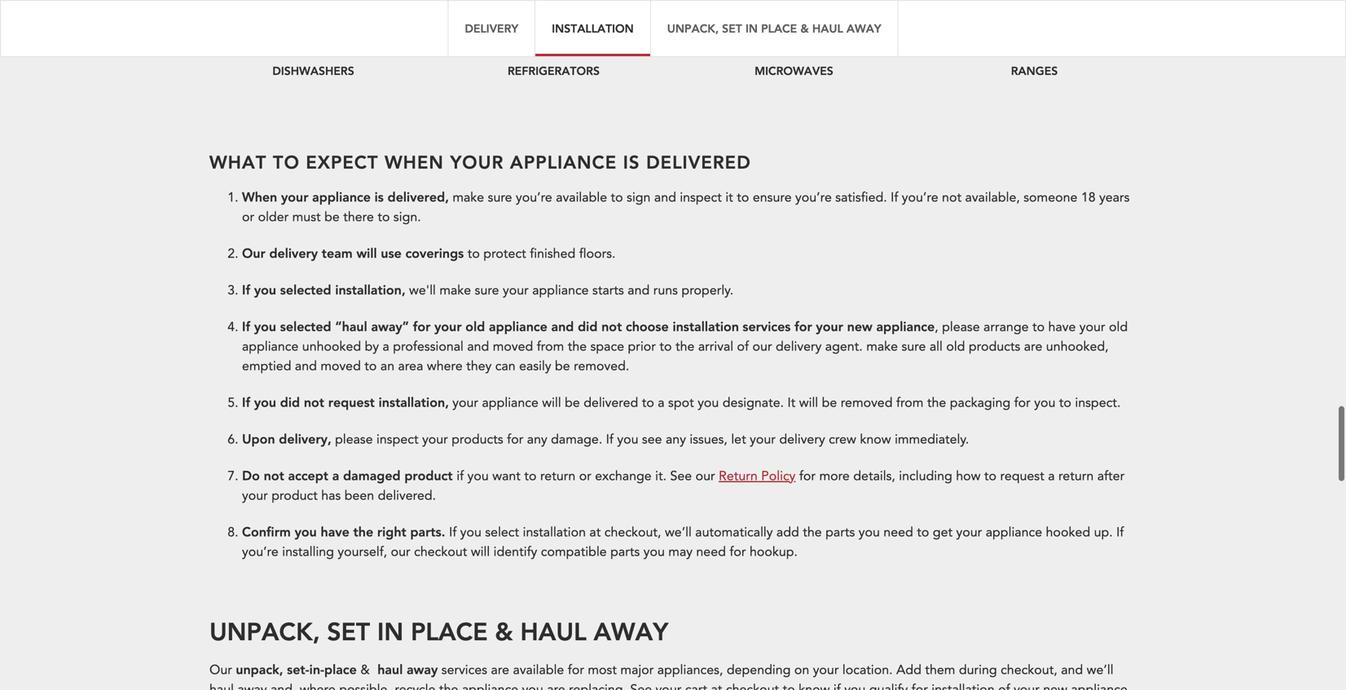 Task type: vqa. For each thing, say whether or not it's contained in the screenshot.
Onyx Black 'Icon'
no



Task type: describe. For each thing, give the bounding box(es) containing it.
it
[[726, 189, 733, 206]]

be inside make sure you're available to sign and inspect it to ensure you're satisfied. if you're not available, someone 18 years or older must be there to sign.
[[324, 208, 340, 226]]

for up it
[[795, 318, 812, 335]]

arrival
[[698, 338, 734, 356]]

issues,
[[690, 431, 728, 449]]

for left most
[[568, 661, 584, 679]]

installation, inside if you did not request installation, your appliance will be delivered to a spot you designate. it will be removed from the packaging for you to inspect.
[[379, 394, 449, 411]]

haul inside our unpack, set-in-place & haul away
[[378, 661, 403, 678]]

0 vertical spatial services
[[743, 318, 791, 335]]

& for haul
[[801, 21, 809, 36]]

a inside if you did not request installation, your appliance will be delivered to a spot you designate. it will be removed from the packaging for you to inspect.
[[658, 394, 665, 412]]

1 horizontal spatial need
[[884, 524, 913, 541]]

for inside the upon delivery, please inspect your products for any damage. if you see any issues, let your delivery crew know immediately.
[[507, 431, 524, 449]]

1 horizontal spatial old
[[947, 338, 965, 356]]

packaging
[[950, 394, 1011, 412]]

microwaves link
[[682, 0, 906, 96]]

not inside make sure you're available to sign and inspect it to ensure you're satisfied. if you're not available, someone 18 years or older must be there to sign.
[[942, 189, 962, 206]]

be left removed
[[822, 394, 837, 412]]

by
[[365, 338, 379, 356]]

at inside if you select installation at checkout, we'll automatically add the parts you need to get your appliance hooked up. if you're installing yourself, our checkout will identify compatible parts you may need for hookup.
[[590, 524, 601, 541]]

delivered,
[[388, 188, 449, 205]]

have inside , please arrange to have your old appliance unhooked by a professional and moved from the space prior to the arrival of our delivery agent. make sure all old products are unhooked, emptied and moved to an area where they can easily be removed.
[[1049, 318, 1076, 336]]

recycle
[[395, 681, 436, 690]]

add
[[777, 524, 799, 541]]

haul inside services are available for most major appliances, depending on your location. add them during checkout, and we'll haul away and, where possible, recycle the appliance you are replacing. see your cart at checkout to know if you qualify for installation of your new applianc
[[209, 681, 234, 690]]

delivery inside our delivery team will use coverings to protect finished floors.
[[269, 244, 318, 261]]

our inside , please arrange to have your old appliance unhooked by a professional and moved from the space prior to the arrival of our delivery agent. make sure all old products are unhooked, emptied and moved to an area where they can easily be removed.
[[753, 338, 772, 356]]

policy
[[761, 467, 796, 485]]

delivery button
[[448, 0, 535, 57]]

you down 'haul'
[[522, 681, 543, 690]]

of inside services are available for most major appliances, depending on your location. add them during checkout, and we'll haul away and, where possible, recycle the appliance you are replacing. see your cart at checkout to know if you qualify for installation of your new applianc
[[999, 681, 1010, 690]]

will right it
[[799, 394, 818, 412]]

what to expect when your appliance is delivered
[[209, 150, 751, 173]]

or inside make sure you're available to sign and inspect it to ensure you're satisfied. if you're not available, someone 18 years or older must be there to sign.
[[242, 208, 254, 226]]

to right arrange
[[1033, 318, 1045, 336]]

checkout, inside services are available for most major appliances, depending on your location. add them during checkout, and we'll haul away and, where possible, recycle the appliance you are replacing. see your cart at checkout to know if you qualify for installation of your new applianc
[[1001, 661, 1058, 679]]

unpack, set in place & haul away
[[667, 21, 882, 36]]

if inside if you did not request installation, your appliance will be delivered to a spot you designate. it will be removed from the packaging for you to inspect.
[[242, 394, 250, 411]]

in for haul
[[746, 21, 758, 36]]

to inside services are available for most major appliances, depending on your location. add them during checkout, and we'll haul away and, where possible, recycle the appliance you are replacing. see your cart at checkout to know if you qualify for installation of your new applianc
[[783, 681, 795, 690]]

immediately.
[[895, 431, 969, 449]]

during
[[959, 661, 997, 679]]

1 vertical spatial have
[[321, 523, 350, 540]]

you up installing
[[295, 523, 317, 540]]

protect
[[484, 245, 526, 263]]

0 vertical spatial moved
[[493, 338, 533, 356]]

damage.
[[551, 431, 603, 449]]

you down location.
[[845, 681, 866, 690]]

from inside , please arrange to have your old appliance unhooked by a professional and moved from the space prior to the arrival of our delivery agent. make sure all old products are unhooked, emptied and moved to an area where they can easily be removed.
[[537, 338, 564, 356]]

ranges
[[1011, 63, 1058, 78]]

away inside button
[[847, 21, 882, 36]]

to inside do not accept a damaged product if you want to return or exchange it. see our return policy
[[524, 467, 537, 485]]

to inside if you select installation at checkout, we'll automatically add the parts you need to get your appliance hooked up. if you're installing yourself, our checkout will identify compatible parts you may need for hookup.
[[917, 524, 929, 541]]

when
[[385, 150, 444, 173]]

more
[[820, 467, 850, 485]]

confirm
[[242, 523, 291, 540]]

to left sign
[[611, 189, 623, 206]]

do
[[242, 467, 260, 484]]

you left the inspect.
[[1035, 394, 1056, 412]]

accept
[[288, 467, 328, 484]]

return policy link
[[719, 467, 796, 485]]

our unpack, set-in-place & haul away
[[209, 661, 438, 679]]

2 horizontal spatial old
[[1109, 318, 1128, 336]]

unpack, inside our unpack, set-in-place & haul away
[[236, 661, 283, 678]]

possible,
[[339, 681, 391, 690]]

our inside if you select installation at checkout, we'll automatically add the parts you need to get your appliance hooked up. if you're installing yourself, our checkout will identify compatible parts you may need for hookup.
[[391, 543, 411, 561]]

appliance up all
[[877, 318, 935, 335]]

you inside if you selected installation, we'll make sure your appliance starts and runs properly.
[[254, 281, 276, 298]]

inspect inside the upon delivery, please inspect your products for any damage. if you see any issues, let your delivery crew know immediately.
[[377, 431, 419, 449]]

if inside if you selected installation, we'll make sure your appliance starts and runs properly.
[[242, 281, 250, 298]]

your inside if you selected installation, we'll make sure your appliance starts and runs properly.
[[503, 281, 529, 299]]

designate.
[[723, 394, 784, 412]]

let
[[731, 431, 746, 449]]

choose
[[626, 318, 669, 335]]

what
[[209, 150, 267, 173]]

to left spot
[[642, 394, 654, 412]]

professional
[[393, 338, 464, 356]]

delivery inside , please arrange to have your old appliance unhooked by a professional and moved from the space prior to the arrival of our delivery agent. make sure all old products are unhooked, emptied and moved to an area where they can easily be removed.
[[776, 338, 822, 356]]

inspect.
[[1075, 394, 1121, 412]]

unpack, for unpack, set in place & haul away
[[209, 615, 320, 647]]

right
[[377, 523, 406, 540]]

checkout, inside if you select installation at checkout, we'll automatically add the parts you need to get your appliance hooked up. if you're installing yourself, our checkout will identify compatible parts you may need for hookup.
[[605, 524, 661, 541]]

area
[[398, 357, 423, 375]]

you inside do not accept a damaged product if you want to return or exchange it. see our return policy
[[468, 467, 489, 485]]

make inside make sure you're available to sign and inspect it to ensure you're satisfied. if you're not available, someone 18 years or older must be there to sign.
[[453, 189, 484, 206]]

not inside do not accept a damaged product if you want to return or exchange it. see our return policy
[[264, 467, 284, 484]]

to left the inspect.
[[1059, 394, 1072, 412]]

use
[[381, 244, 402, 261]]

your inside for more details, including how to request a return after your product has been delivered.
[[242, 487, 268, 505]]

unpack, set in place & haul away
[[209, 615, 669, 647]]

space
[[591, 338, 624, 356]]

you left select
[[460, 524, 482, 541]]

set for unpack, set in place & haul away
[[327, 615, 370, 647]]

identify
[[494, 543, 537, 561]]

installation inside if you select installation at checkout, we'll automatically add the parts you need to get your appliance hooked up. if you're installing yourself, our checkout will identify compatible parts you may need for hookup.
[[523, 524, 586, 541]]

appliance inside , please arrange to have your old appliance unhooked by a professional and moved from the space prior to the arrival of our delivery agent. make sure all old products are unhooked, emptied and moved to an area where they can easily be removed.
[[242, 338, 299, 356]]

appliance inside if you did not request installation, your appliance will be delivered to a spot you designate. it will be removed from the packaging for you to inspect.
[[482, 394, 539, 412]]

yourself,
[[338, 543, 387, 561]]

you right spot
[[698, 394, 719, 412]]

delivered.
[[378, 487, 436, 505]]

including
[[899, 467, 953, 485]]

replacing.
[[569, 681, 627, 690]]

and inside services are available for most major appliances, depending on your location. add them during checkout, and we'll haul away and, where possible, recycle the appliance you are replacing. see your cart at checkout to know if you qualify for installation of your new applianc
[[1061, 661, 1083, 679]]

please inside , please arrange to have your old appliance unhooked by a professional and moved from the space prior to the arrival of our delivery agent. make sure all old products are unhooked, emptied and moved to an area where they can easily be removed.
[[942, 318, 980, 336]]

inspect inside make sure you're available to sign and inspect it to ensure you're satisfied. if you're not available, someone 18 years or older must be there to sign.
[[680, 189, 722, 206]]

haul inside button
[[812, 21, 843, 36]]

you left the may at the bottom of the page
[[644, 543, 665, 561]]

0 horizontal spatial parts
[[611, 543, 640, 561]]

if you select installation at checkout, we'll automatically add the parts you need to get your appliance hooked up. if you're installing yourself, our checkout will identify compatible parts you may need for hookup.
[[242, 524, 1124, 561]]

compatible
[[541, 543, 607, 561]]

been
[[345, 487, 374, 505]]

, please arrange to have your old appliance unhooked by a professional and moved from the space prior to the arrival of our delivery agent. make sure all old products are unhooked, emptied and moved to an area where they can easily be removed.
[[242, 318, 1128, 375]]

will inside if you select installation at checkout, we'll automatically add the parts you need to get your appliance hooked up. if you're installing yourself, our checkout will identify compatible parts you may need for hookup.
[[471, 543, 490, 561]]

will down easily
[[542, 394, 561, 412]]

automatically
[[695, 524, 773, 541]]

do not accept a damaged product if you want to return or exchange it. see our return policy
[[242, 467, 796, 485]]

1 any from the left
[[527, 431, 547, 449]]

ensure
[[753, 189, 792, 206]]

to left an
[[365, 357, 377, 375]]

all
[[930, 338, 943, 356]]

the down if you selected "haul away" for your old appliance and did not choose installation services for your new appliance
[[568, 338, 587, 356]]

delivery
[[465, 21, 519, 36]]

checkout inside if you select installation at checkout, we'll automatically add the parts you need to get your appliance hooked up. if you're installing yourself, our checkout will identify compatible parts you may need for hookup.
[[414, 543, 467, 561]]

request inside if you did not request installation, your appliance will be delivered to a spot you designate. it will be removed from the packaging for you to inspect.
[[328, 394, 375, 411]]

unhooked
[[302, 338, 361, 356]]

1 horizontal spatial installation
[[673, 318, 739, 335]]

has
[[321, 487, 341, 505]]

add
[[897, 661, 922, 679]]

prior
[[628, 338, 656, 356]]

appliance
[[510, 150, 617, 173]]

on
[[795, 661, 810, 679]]

and inside make sure you're available to sign and inspect it to ensure you're satisfied. if you're not available, someone 18 years or older must be there to sign.
[[654, 189, 676, 206]]

installation button
[[535, 0, 650, 57]]

2 vertical spatial are
[[547, 681, 565, 690]]

our inside do not accept a damaged product if you want to return or exchange it. see our return policy
[[696, 467, 715, 485]]

our for &
[[209, 661, 232, 679]]

where inside services are available for most major appliances, depending on your location. add them during checkout, and we'll haul away and, where possible, recycle the appliance you are replacing. see your cart at checkout to know if you qualify for installation of your new applianc
[[300, 681, 336, 690]]

you're right satisfied.
[[902, 189, 939, 206]]

in for haul
[[377, 615, 404, 647]]

sure inside make sure you're available to sign and inspect it to ensure you're satisfied. if you're not available, someone 18 years or older must be there to sign.
[[488, 189, 512, 206]]

place for haul
[[761, 21, 797, 36]]

haul
[[520, 615, 587, 647]]

return inside do not accept a damaged product if you want to return or exchange it. see our return policy
[[540, 467, 576, 485]]

our for coverings
[[242, 244, 265, 261]]

the inside if you select installation at checkout, we'll automatically add the parts you need to get your appliance hooked up. if you're installing yourself, our checkout will identify compatible parts you may need for hookup.
[[803, 524, 822, 541]]

available,
[[965, 189, 1020, 206]]

to right it at the right
[[737, 189, 749, 206]]

for more details, including how to request a return after your product has been delivered.
[[242, 467, 1125, 505]]

appliance inside services are available for most major appliances, depending on your location. add them during checkout, and we'll haul away and, where possible, recycle the appliance you are replacing. see your cart at checkout to know if you qualify for installation of your new applianc
[[462, 681, 519, 690]]

our delivery team will use coverings to protect finished floors.
[[242, 244, 616, 263]]

upon
[[242, 430, 275, 447]]

get
[[933, 524, 953, 541]]

appliance inside if you selected installation, we'll make sure your appliance starts and runs properly.
[[532, 281, 589, 299]]

refrigerators
[[508, 63, 600, 78]]

location.
[[843, 661, 893, 679]]

return inside for more details, including how to request a return after your product has been delivered.
[[1059, 467, 1094, 485]]

for inside for more details, including how to request a return after your product has been delivered.
[[799, 467, 816, 485]]

dishwasher installation image
[[281, 0, 346, 52]]

0 horizontal spatial are
[[491, 661, 509, 679]]

range installation image
[[1002, 0, 1067, 52]]

to inside our delivery team will use coverings to protect finished floors.
[[468, 245, 480, 263]]

you up emptied
[[254, 318, 276, 335]]

not up space
[[602, 318, 622, 335]]

unhooked,
[[1046, 338, 1109, 356]]

you down details,
[[859, 524, 880, 541]]

coverings
[[406, 244, 464, 261]]

0 horizontal spatial need
[[696, 543, 726, 561]]

make sure you're available to sign and inspect it to ensure you're satisfied. if you're not available, someone 18 years or older must be there to sign.
[[242, 189, 1130, 226]]

0 vertical spatial new
[[847, 318, 873, 335]]

qualify
[[869, 681, 908, 690]]

you're right 'ensure'
[[796, 189, 832, 206]]

may
[[669, 543, 693, 561]]

return
[[719, 467, 758, 485]]

selected for we'll
[[280, 281, 331, 298]]

to right the prior
[[660, 338, 672, 356]]

appliance up can
[[489, 318, 548, 335]]

delivery inside the upon delivery, please inspect your products for any damage. if you see any issues, let your delivery crew know immediately.
[[779, 431, 825, 449]]

can
[[495, 357, 516, 375]]

you're down appliance
[[516, 189, 552, 206]]

a inside , please arrange to have your old appliance unhooked by a professional and moved from the space prior to the arrival of our delivery agent. make sure all old products are unhooked, emptied and moved to an area where they can easily be removed.
[[383, 338, 389, 356]]

we'll inside services are available for most major appliances, depending on your location. add them during checkout, and we'll haul away and, where possible, recycle the appliance you are replacing. see your cart at checkout to know if you qualify for installation of your new applianc
[[1087, 661, 1114, 679]]

and inside if you selected installation, we'll make sure your appliance starts and runs properly.
[[628, 281, 650, 299]]

unpack, for unpack, set in place & haul away
[[667, 21, 719, 36]]

the inside if you did not request installation, your appliance will be delivered to a spot you designate. it will be removed from the packaging for you to inspect.
[[927, 394, 947, 412]]

for inside if you select installation at checkout, we'll automatically add the parts you need to get your appliance hooked up. if you're installing yourself, our checkout will identify compatible parts you may need for hookup.
[[730, 543, 746, 561]]

properly.
[[682, 281, 734, 299]]

delivery,
[[279, 430, 331, 447]]

removed
[[841, 394, 893, 412]]



Task type: locate. For each thing, give the bounding box(es) containing it.
place up microwaves on the top
[[761, 21, 797, 36]]

products inside , please arrange to have your old appliance unhooked by a professional and moved from the space prior to the arrival of our delivery agent. make sure all old products are unhooked, emptied and moved to an area where they can easily be removed.
[[969, 338, 1021, 356]]

it.
[[655, 467, 667, 485]]

our inside our delivery team will use coverings to protect finished floors.
[[242, 244, 265, 261]]

available inside services are available for most major appliances, depending on your location. add them during checkout, and we'll haul away and, where possible, recycle the appliance you are replacing. see your cart at checkout to know if you qualify for installation of your new applianc
[[513, 661, 564, 679]]

set
[[722, 21, 742, 36], [327, 615, 370, 647]]

1 vertical spatial new
[[1044, 681, 1068, 690]]

0 horizontal spatial checkout
[[414, 543, 467, 561]]

0 vertical spatial checkout,
[[605, 524, 661, 541]]

for
[[413, 318, 431, 335], [795, 318, 812, 335], [1014, 394, 1031, 412], [507, 431, 524, 449], [799, 467, 816, 485], [730, 543, 746, 561], [568, 661, 584, 679], [912, 681, 928, 690]]

for down add
[[912, 681, 928, 690]]

to left protect
[[468, 245, 480, 263]]

refrigerators link
[[442, 0, 666, 96]]

you inside the upon delivery, please inspect your products for any damage. if you see any issues, let your delivery crew know immediately.
[[617, 431, 639, 449]]

0 vertical spatial parts
[[826, 524, 855, 541]]

know right crew
[[860, 431, 891, 449]]

if inside the upon delivery, please inspect your products for any damage. if you see any issues, let your delivery crew know immediately.
[[606, 431, 614, 449]]

are down 'unpack, set in place & haul away'
[[491, 661, 509, 679]]

0 vertical spatial unpack,
[[667, 21, 719, 36]]

you left see
[[617, 431, 639, 449]]

we'll
[[665, 524, 692, 541], [1087, 661, 1114, 679]]

in inside button
[[746, 21, 758, 36]]

0 horizontal spatial services
[[442, 661, 487, 679]]

1 vertical spatial please
[[335, 431, 373, 449]]

1 horizontal spatial &
[[495, 615, 513, 647]]

available down 'haul'
[[513, 661, 564, 679]]

1 horizontal spatial of
[[999, 681, 1010, 690]]

away inside services are available for most major appliances, depending on your location. add them during checkout, and we'll haul away and, where possible, recycle the appliance you are replacing. see your cart at checkout to know if you qualify for installation of your new applianc
[[237, 681, 267, 690]]

are left replacing.
[[547, 681, 565, 690]]

0 horizontal spatial set
[[327, 615, 370, 647]]

selected for away"
[[280, 318, 331, 335]]

or down 'when' at the top of the page
[[242, 208, 254, 226]]

a right by in the left of the page
[[383, 338, 389, 356]]

0 horizontal spatial have
[[321, 523, 350, 540]]

2 horizontal spatial installation
[[932, 681, 995, 690]]

0 horizontal spatial our
[[209, 661, 232, 679]]

1 selected from the top
[[280, 281, 331, 298]]

to inside for more details, including how to request a return after your product has been delivered.
[[985, 467, 997, 485]]

installation, inside if you selected installation, we'll make sure your appliance starts and runs properly.
[[335, 281, 406, 298]]

at inside services are available for most major appliances, depending on your location. add them during checkout, and we'll haul away and, where possible, recycle the appliance you are replacing. see your cart at checkout to know if you qualify for installation of your new applianc
[[711, 681, 723, 690]]

2 horizontal spatial &
[[801, 21, 809, 36]]

see inside services are available for most major appliances, depending on your location. add them during checkout, and we'll haul away and, where possible, recycle the appliance you are replacing. see your cart at checkout to know if you qualify for installation of your new applianc
[[630, 681, 652, 690]]

dishwashers link
[[201, 0, 425, 96]]

if inside do not accept a damaged product if you want to return or exchange it. see our return policy
[[457, 467, 464, 485]]

0 horizontal spatial old
[[466, 318, 485, 335]]

select
[[485, 524, 519, 541]]

any
[[527, 431, 547, 449], [666, 431, 686, 449]]

1 horizontal spatial products
[[969, 338, 1021, 356]]

2 vertical spatial delivery
[[779, 431, 825, 449]]

1 horizontal spatial moved
[[493, 338, 533, 356]]

you down older
[[254, 281, 276, 298]]

1 vertical spatial installation,
[[379, 394, 449, 411]]

away up "recycle"
[[407, 661, 438, 678]]

make inside if you selected installation, we'll make sure your appliance starts and runs properly.
[[440, 281, 471, 299]]

to down on
[[783, 681, 795, 690]]

product inside do not accept a damaged product if you want to return or exchange it. see our return policy
[[405, 467, 453, 484]]

the right the add
[[803, 524, 822, 541]]

if you selected installation, we'll make sure your appliance starts and runs properly.
[[242, 281, 734, 299]]

did
[[578, 318, 598, 335], [280, 394, 300, 411]]

1 horizontal spatial set
[[722, 21, 742, 36]]

2 vertical spatial place
[[324, 661, 357, 678]]

not up delivery,
[[304, 394, 324, 411]]

are down arrange
[[1024, 338, 1043, 356]]

installation,
[[335, 281, 406, 298], [379, 394, 449, 411]]

1 horizontal spatial any
[[666, 431, 686, 449]]

appliance inside if you select installation at checkout, we'll automatically add the parts you need to get your appliance hooked up. if you're installing yourself, our checkout will identify compatible parts you may need for hookup.
[[986, 524, 1043, 541]]

for down automatically at the bottom of the page
[[730, 543, 746, 561]]

0 horizontal spatial installation
[[523, 524, 586, 541]]

0 vertical spatial from
[[537, 338, 564, 356]]

place up possible,
[[324, 661, 357, 678]]

1 horizontal spatial we'll
[[1087, 661, 1114, 679]]

place inside our unpack, set-in-place & haul away
[[324, 661, 357, 678]]

place
[[761, 21, 797, 36], [411, 615, 488, 647], [324, 661, 357, 678]]

2 horizontal spatial away
[[847, 21, 882, 36]]

we'll inside if you select installation at checkout, we'll automatically add the parts you need to get your appliance hooked up. if you're installing yourself, our checkout will identify compatible parts you may need for hookup.
[[665, 524, 692, 541]]

a up has at the left of page
[[332, 467, 339, 484]]

see inside do not accept a damaged product if you want to return or exchange it. see our return policy
[[670, 467, 692, 485]]

be up damage.
[[565, 394, 580, 412]]

"haul
[[335, 318, 367, 335]]

0 horizontal spatial in
[[377, 615, 404, 647]]

are inside , please arrange to have your old appliance unhooked by a professional and moved from the space prior to the arrival of our delivery agent. make sure all old products are unhooked, emptied and moved to an area where they can easily be removed.
[[1024, 338, 1043, 356]]

where inside , please arrange to have your old appliance unhooked by a professional and moved from the space prior to the arrival of our delivery agent. make sure all old products are unhooked, emptied and moved to an area where they can easily be removed.
[[427, 357, 463, 375]]

delivered
[[584, 394, 638, 412]]

2 vertical spatial haul
[[209, 681, 234, 690]]

of inside , please arrange to have your old appliance unhooked by a professional and moved from the space prior to the arrival of our delivery agent. make sure all old products are unhooked, emptied and moved to an area where they can easily be removed.
[[737, 338, 749, 356]]

spot
[[668, 394, 694, 412]]

parts.
[[410, 523, 445, 540]]

refrigerator installation image
[[521, 0, 586, 52]]

have up installing
[[321, 523, 350, 540]]

if inside services are available for most major appliances, depending on your location. add them during checkout, and we'll haul away and, where possible, recycle the appliance you are replacing. see your cart at checkout to know if you qualify for installation of your new applianc
[[834, 681, 841, 690]]

1 vertical spatial set
[[327, 615, 370, 647]]

1 vertical spatial products
[[452, 431, 503, 449]]

1 vertical spatial are
[[491, 661, 509, 679]]

1 vertical spatial sure
[[475, 281, 499, 299]]

services
[[743, 318, 791, 335], [442, 661, 487, 679]]

2 horizontal spatial place
[[761, 21, 797, 36]]

make down your
[[453, 189, 484, 206]]

see down the major
[[630, 681, 652, 690]]

have
[[1049, 318, 1076, 336], [321, 523, 350, 540]]

checkout, right during
[[1001, 661, 1058, 679]]

depending
[[727, 661, 791, 679]]

you're down the confirm
[[242, 543, 279, 561]]

be
[[324, 208, 340, 226], [555, 357, 570, 375], [565, 394, 580, 412], [822, 394, 837, 412]]

make right we'll
[[440, 281, 471, 299]]

1 horizontal spatial in
[[746, 21, 758, 36]]

request right how
[[1000, 467, 1045, 485]]

installation inside services are available for most major appliances, depending on your location. add them during checkout, and we'll haul away and, where possible, recycle the appliance you are replacing. see your cart at checkout to know if you qualify for installation of your new applianc
[[932, 681, 995, 690]]

1 horizontal spatial our
[[242, 244, 265, 261]]

0 vertical spatial request
[[328, 394, 375, 411]]

2 return from the left
[[1059, 467, 1094, 485]]

if left want
[[457, 467, 464, 485]]

checkout
[[414, 543, 467, 561], [726, 681, 779, 690]]

for left more
[[799, 467, 816, 485]]

1 horizontal spatial where
[[427, 357, 463, 375]]

see right it.
[[670, 467, 692, 485]]

0 horizontal spatial haul
[[209, 681, 234, 690]]

1 horizontal spatial inspect
[[680, 189, 722, 206]]

1 return from the left
[[540, 467, 576, 485]]

1 vertical spatial from
[[897, 394, 924, 412]]

1 vertical spatial our
[[696, 467, 715, 485]]

be down when your appliance is delivered,
[[324, 208, 340, 226]]

our left return
[[696, 467, 715, 485]]

1 vertical spatial our
[[209, 661, 232, 679]]

your inside , please arrange to have your old appliance unhooked by a professional and moved from the space prior to the arrival of our delivery agent. make sure all old products are unhooked, emptied and moved to an area where they can easily be removed.
[[1080, 318, 1106, 336]]

set inside button
[[722, 21, 742, 36]]

delivered
[[646, 150, 751, 173]]

know inside services are available for most major appliances, depending on your location. add them during checkout, and we'll haul away and, where possible, recycle the appliance you are replacing. see your cart at checkout to know if you qualify for installation of your new applianc
[[799, 681, 830, 690]]

0 vertical spatial where
[[427, 357, 463, 375]]

at right cart
[[711, 681, 723, 690]]

sure inside if you selected installation, we'll make sure your appliance starts and runs properly.
[[475, 281, 499, 299]]

appliance up the there
[[312, 188, 371, 205]]

you left want
[[468, 467, 489, 485]]

0 vertical spatial please
[[942, 318, 980, 336]]

away inside our unpack, set-in-place & haul away
[[407, 661, 438, 678]]

1 vertical spatial at
[[711, 681, 723, 690]]

did inside if you did not request installation, your appliance will be delivered to a spot you designate. it will be removed from the packaging for you to inspect.
[[280, 394, 300, 411]]

&
[[801, 21, 809, 36], [495, 615, 513, 647], [360, 661, 370, 679]]

checkout, down exchange
[[605, 524, 661, 541]]

request inside for more details, including how to request a return after your product has been delivered.
[[1000, 467, 1045, 485]]

older
[[258, 208, 289, 226]]

and
[[654, 189, 676, 206], [628, 281, 650, 299], [551, 318, 574, 335], [467, 338, 489, 356], [295, 357, 317, 375], [1061, 661, 1083, 679]]

available inside make sure you're available to sign and inspect it to ensure you're satisfied. if you're not available, someone 18 years or older must be there to sign.
[[556, 189, 607, 206]]

in left microwave installation image on the top of page
[[746, 21, 758, 36]]

our inside our unpack, set-in-place & haul away
[[209, 661, 232, 679]]

products
[[969, 338, 1021, 356], [452, 431, 503, 449]]

0 vertical spatial product
[[405, 467, 453, 484]]

to
[[273, 150, 300, 173]]

inspect up 'damaged'
[[377, 431, 419, 449]]

0 vertical spatial or
[[242, 208, 254, 226]]

0 horizontal spatial where
[[300, 681, 336, 690]]

if inside make sure you're available to sign and inspect it to ensure you're satisfied. if you're not available, someone 18 years or older must be there to sign.
[[891, 189, 898, 206]]

from up easily
[[537, 338, 564, 356]]

selected down team
[[280, 281, 331, 298]]

1 horizontal spatial or
[[579, 467, 592, 485]]

1 horizontal spatial know
[[860, 431, 891, 449]]

& inside our unpack, set-in-place & haul away
[[360, 661, 370, 679]]

moved up can
[[493, 338, 533, 356]]

old
[[466, 318, 485, 335], [1109, 318, 1128, 336], [947, 338, 965, 356]]

satisfied.
[[836, 189, 887, 206]]

1 horizontal spatial product
[[405, 467, 453, 484]]

0 vertical spatial did
[[578, 318, 598, 335]]

ranges link
[[923, 0, 1147, 96]]

know inside the upon delivery, please inspect your products for any damage. if you see any issues, let your delivery crew know immediately.
[[860, 431, 891, 449]]

know down on
[[799, 681, 830, 690]]

from inside if you did not request installation, your appliance will be delivered to a spot you designate. it will be removed from the packaging for you to inspect.
[[897, 394, 924, 412]]

in-
[[309, 661, 324, 678]]

1 vertical spatial services
[[442, 661, 487, 679]]

appliance down finished
[[532, 281, 589, 299]]

unpack, set in place & haul away button
[[650, 0, 899, 57]]

please up 'damaged'
[[335, 431, 373, 449]]

1 horizontal spatial our
[[696, 467, 715, 485]]

product
[[405, 467, 453, 484], [272, 487, 318, 505]]

when your appliance is delivered,
[[242, 188, 449, 205]]

set up our unpack, set-in-place & haul away
[[327, 615, 370, 647]]

services inside services are available for most major appliances, depending on your location. add them during checkout, and we'll haul away and, where possible, recycle the appliance you are replacing. see your cart at checkout to know if you qualify for installation of your new applianc
[[442, 661, 487, 679]]

a up hooked
[[1048, 467, 1055, 485]]

the up yourself,
[[353, 523, 373, 540]]

want
[[492, 467, 521, 485]]

& left 'haul'
[[495, 615, 513, 647]]

any left damage.
[[527, 431, 547, 449]]

to down the 'is'
[[378, 208, 390, 226]]

0 vertical spatial sure
[[488, 189, 512, 206]]

1 horizontal spatial if
[[834, 681, 841, 690]]

1 vertical spatial make
[[440, 281, 471, 299]]

the left arrival
[[676, 338, 695, 356]]

0 horizontal spatial moved
[[321, 357, 361, 375]]

0 horizontal spatial of
[[737, 338, 749, 356]]

place inside button
[[761, 21, 797, 36]]

1 vertical spatial know
[[799, 681, 830, 690]]

1 horizontal spatial did
[[578, 318, 598, 335]]

products down arrange
[[969, 338, 1021, 356]]

haul left and, at the bottom left of the page
[[209, 681, 234, 690]]

delivery up it
[[776, 338, 822, 356]]

finished
[[530, 245, 576, 263]]

an
[[381, 357, 395, 375]]

for inside if you did not request installation, your appliance will be delivered to a spot you designate. it will be removed from the packaging for you to inspect.
[[1014, 394, 1031, 412]]

if you selected "haul away" for your old appliance and did not choose installation services for your new appliance
[[242, 318, 935, 335]]

place for haul
[[411, 615, 488, 647]]

crew
[[829, 431, 857, 449]]

a
[[383, 338, 389, 356], [658, 394, 665, 412], [332, 467, 339, 484], [1048, 467, 1055, 485]]

& for haul
[[495, 615, 513, 647]]

expect
[[306, 150, 379, 173]]

need down automatically at the bottom of the page
[[696, 543, 726, 561]]

0 vertical spatial at
[[590, 524, 601, 541]]

0 vertical spatial our
[[753, 338, 772, 356]]

of
[[737, 338, 749, 356], [999, 681, 1010, 690]]

you down emptied
[[254, 394, 276, 411]]

to right how
[[985, 467, 997, 485]]

the inside services are available for most major appliances, depending on your location. add them during checkout, and we'll haul away and, where possible, recycle the appliance you are replacing. see your cart at checkout to know if you qualify for installation of your new applianc
[[439, 681, 458, 690]]

product inside for more details, including how to request a return after your product has been delivered.
[[272, 487, 318, 505]]

1 horizontal spatial at
[[711, 681, 723, 690]]

new
[[847, 318, 873, 335], [1044, 681, 1068, 690]]

return left after
[[1059, 467, 1094, 485]]

removed.
[[574, 357, 629, 375]]

old up the inspect.
[[1109, 318, 1128, 336]]

request
[[328, 394, 375, 411], [1000, 467, 1045, 485]]

from
[[537, 338, 564, 356], [897, 394, 924, 412]]

0 vertical spatial inspect
[[680, 189, 722, 206]]

1 horizontal spatial see
[[670, 467, 692, 485]]

delivery down it
[[779, 431, 825, 449]]

have up unhooked,
[[1049, 318, 1076, 336]]

the right "recycle"
[[439, 681, 458, 690]]

1 vertical spatial checkout
[[726, 681, 779, 690]]

is
[[623, 150, 640, 173]]

hooked
[[1046, 524, 1091, 541]]

1 horizontal spatial request
[[1000, 467, 1045, 485]]

our down older
[[242, 244, 265, 261]]

microwave installation image
[[762, 14, 827, 52]]

major
[[621, 661, 654, 679]]

1 vertical spatial parts
[[611, 543, 640, 561]]

0 horizontal spatial our
[[391, 543, 411, 561]]

to right want
[[524, 467, 537, 485]]

0 vertical spatial we'll
[[665, 524, 692, 541]]

easily
[[519, 357, 551, 375]]

set for unpack, set in place & haul away
[[722, 21, 742, 36]]

years
[[1100, 189, 1130, 206]]

place up "recycle"
[[411, 615, 488, 647]]

details,
[[854, 467, 896, 485]]

or inside do not accept a damaged product if you want to return or exchange it. see our return policy
[[579, 467, 592, 485]]

installing
[[282, 543, 334, 561]]

0 horizontal spatial or
[[242, 208, 254, 226]]

not inside if you did not request installation, your appliance will be delivered to a spot you designate. it will be removed from the packaging for you to inspect.
[[304, 394, 324, 411]]

or
[[242, 208, 254, 226], [579, 467, 592, 485]]

if left qualify
[[834, 681, 841, 690]]

microwaves
[[755, 63, 834, 78]]

1 horizontal spatial away
[[407, 661, 438, 678]]

0 horizontal spatial from
[[537, 338, 564, 356]]

new inside services are available for most major appliances, depending on your location. add them during checkout, and we'll haul away and, where possible, recycle the appliance you are replacing. see your cart at checkout to know if you qualify for installation of your new applianc
[[1044, 681, 1068, 690]]

& inside button
[[801, 21, 809, 36]]

2 vertical spatial unpack,
[[236, 661, 283, 678]]

and,
[[271, 681, 296, 690]]

products up want
[[452, 431, 503, 449]]

checkout inside services are available for most major appliances, depending on your location. add them during checkout, and we'll haul away and, where possible, recycle the appliance you are replacing. see your cart at checkout to know if you qualify for installation of your new applianc
[[726, 681, 779, 690]]

0 horizontal spatial at
[[590, 524, 601, 541]]

installation down during
[[932, 681, 995, 690]]

installation up arrival
[[673, 318, 739, 335]]

arrange
[[984, 318, 1029, 336]]

product up delivered.
[[405, 467, 453, 484]]

checkout down parts.
[[414, 543, 467, 561]]

0 horizontal spatial did
[[280, 394, 300, 411]]

inspect
[[680, 189, 722, 206], [377, 431, 419, 449]]

where down in-
[[300, 681, 336, 690]]

appliance up emptied
[[242, 338, 299, 356]]

1 vertical spatial inspect
[[377, 431, 419, 449]]

products inside the upon delivery, please inspect your products for any damage. if you see any issues, let your delivery crew know immediately.
[[452, 431, 503, 449]]

parts right "compatible"
[[611, 543, 640, 561]]

1 vertical spatial away
[[407, 661, 438, 678]]

1 vertical spatial moved
[[321, 357, 361, 375]]

see
[[642, 431, 662, 449]]

0 vertical spatial products
[[969, 338, 1021, 356]]

for up professional
[[413, 318, 431, 335]]

1 vertical spatial &
[[495, 615, 513, 647]]

appliance down can
[[482, 394, 539, 412]]

your
[[450, 150, 504, 173]]

moved
[[493, 338, 533, 356], [321, 357, 361, 375]]

0 vertical spatial see
[[670, 467, 692, 485]]

our
[[242, 244, 265, 261], [209, 661, 232, 679]]

1 horizontal spatial parts
[[826, 524, 855, 541]]

runs
[[653, 281, 678, 299]]

0 vertical spatial our
[[242, 244, 265, 261]]

make
[[453, 189, 484, 206], [440, 281, 471, 299]]

installation
[[552, 21, 634, 36]]

damaged
[[343, 467, 401, 484]]

be inside , please arrange to have your old appliance unhooked by a professional and moved from the space prior to the arrival of our delivery agent. make sure all old products are unhooked, emptied and moved to an area where they can easily be removed.
[[555, 357, 570, 375]]

someone
[[1024, 189, 1078, 206]]

did up space
[[578, 318, 598, 335]]

0 horizontal spatial any
[[527, 431, 547, 449]]

0 horizontal spatial see
[[630, 681, 652, 690]]

your inside if you did not request installation, your appliance will be delivered to a spot you designate. it will be removed from the packaging for you to inspect.
[[453, 394, 478, 412]]

your inside if you select installation at checkout, we'll automatically add the parts you need to get your appliance hooked up. if you're installing yourself, our checkout will identify compatible parts you may need for hookup.
[[957, 524, 982, 541]]

2 any from the left
[[666, 431, 686, 449]]

cart
[[685, 681, 708, 690]]

0 horizontal spatial away
[[237, 681, 267, 690]]

up.
[[1094, 524, 1113, 541]]

1 vertical spatial request
[[1000, 467, 1045, 485]]

1 vertical spatial we'll
[[1087, 661, 1114, 679]]

2 selected from the top
[[280, 318, 331, 335]]

0 horizontal spatial checkout,
[[605, 524, 661, 541]]

appliance down 'unpack, set in place & haul away'
[[462, 681, 519, 690]]

see
[[670, 467, 692, 485], [630, 681, 652, 690]]

away left and, at the bottom left of the page
[[237, 681, 267, 690]]

set-
[[287, 661, 309, 678]]

0 vertical spatial make
[[453, 189, 484, 206]]

a inside for more details, including how to request a return after your product has been delivered.
[[1048, 467, 1055, 485]]

a inside do not accept a damaged product if you want to return or exchange it. see our return policy
[[332, 467, 339, 484]]

please inside the upon delivery, please inspect your products for any damage. if you see any issues, let your delivery crew know immediately.
[[335, 431, 373, 449]]

0 horizontal spatial return
[[540, 467, 576, 485]]

1 horizontal spatial haul
[[378, 661, 403, 678]]

0 vertical spatial know
[[860, 431, 891, 449]]

or down damage.
[[579, 467, 592, 485]]

there
[[343, 208, 374, 226]]

away"
[[371, 318, 409, 335]]

sure inside , please arrange to have your old appliance unhooked by a professional and moved from the space prior to the arrival of our delivery agent. make sure all old products are unhooked, emptied and moved to an area where they can easily be removed.
[[902, 338, 926, 356]]

emptied
[[242, 357, 291, 375]]

appliance left hooked
[[986, 524, 1043, 541]]

to left get on the right of the page
[[917, 524, 929, 541]]

1 horizontal spatial are
[[547, 681, 565, 690]]

floors.
[[579, 245, 616, 263]]

0 horizontal spatial products
[[452, 431, 503, 449]]

return
[[540, 467, 576, 485], [1059, 467, 1094, 485]]

sure down protect
[[475, 281, 499, 299]]

0 horizontal spatial request
[[328, 394, 375, 411]]

you're inside if you select installation at checkout, we'll automatically add the parts you need to get your appliance hooked up. if you're installing yourself, our checkout will identify compatible parts you may need for hookup.
[[242, 543, 279, 561]]



